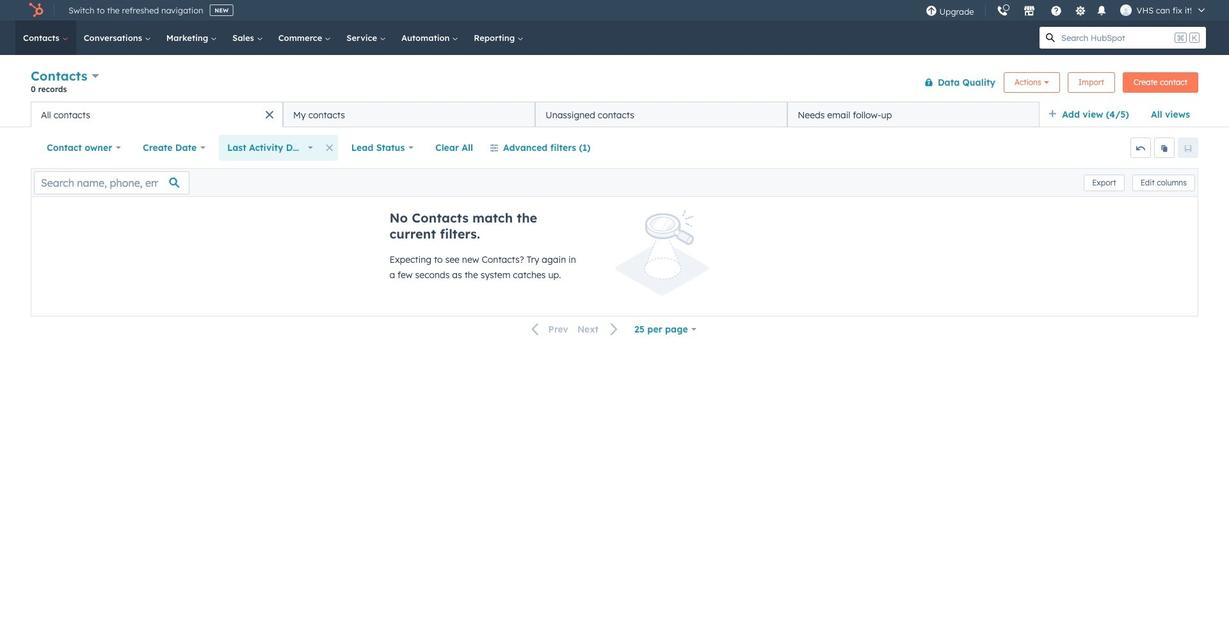 Task type: vqa. For each thing, say whether or not it's contained in the screenshot.
the Standard
no



Task type: locate. For each thing, give the bounding box(es) containing it.
pagination navigation
[[524, 321, 626, 338]]

banner
[[31, 66, 1199, 102]]

menu
[[919, 0, 1214, 21]]

jer mill image
[[1121, 4, 1132, 16]]



Task type: describe. For each thing, give the bounding box(es) containing it.
marketplaces image
[[1024, 6, 1035, 17]]

Search HubSpot search field
[[1062, 27, 1173, 49]]

Search name, phone, email addresses, or company search field
[[34, 171, 190, 194]]



